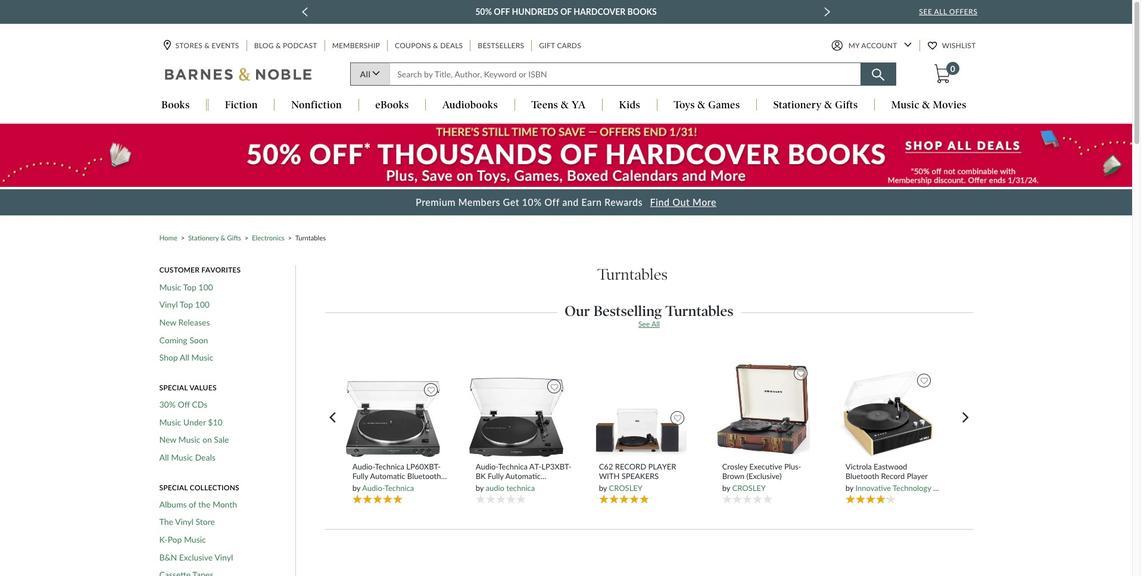 Task type: locate. For each thing, give the bounding box(es) containing it.
1 vertical spatial stationery
[[188, 234, 219, 242]]

top
[[183, 282, 196, 292], [180, 300, 193, 310]]

off left cds
[[178, 400, 190, 410]]

crosley inside c62 record player with speakers by crosley
[[609, 484, 643, 493]]

stores
[[175, 41, 203, 50]]

1 vertical spatial stationery & gifts
[[188, 234, 241, 242]]

& inside coupons & deals link
[[433, 41, 438, 50]]

0 vertical spatial 100
[[199, 282, 213, 292]]

2 fully from the left
[[488, 472, 504, 482]]

electronics,
[[934, 484, 972, 493]]

books
[[628, 7, 657, 17], [161, 99, 190, 111]]

0 horizontal spatial turntable
[[353, 491, 385, 501]]

off for cds
[[178, 400, 190, 410]]

0 vertical spatial stationery & gifts
[[774, 99, 858, 111]]

turntables
[[295, 234, 326, 242], [598, 266, 668, 284], [666, 303, 734, 320]]

& inside music & movies button
[[923, 99, 931, 111]]

music & movies button
[[875, 99, 983, 112]]

drive down at-
[[527, 482, 546, 491]]

0 horizontal spatial stationery
[[188, 234, 219, 242]]

get
[[503, 197, 520, 208]]

new up all music deals
[[159, 435, 176, 445]]

new releases link
[[159, 317, 210, 328]]

k-pop music link
[[159, 535, 206, 546]]

earn
[[582, 197, 602, 208]]

find
[[650, 197, 670, 208]]

see left offers
[[919, 7, 933, 16]]

hundreds
[[512, 7, 559, 17]]

& inside blog & podcast link
[[276, 41, 281, 50]]

audio-technica at-lp3xbt- bk fully automatic bluetooth belt drive turntable
[[476, 462, 572, 501]]

audio- for automatic
[[353, 462, 375, 472]]

favorites
[[202, 266, 241, 275]]

top down music top 100 link
[[180, 300, 193, 310]]

100
[[199, 282, 213, 292], [195, 300, 210, 310]]

2 horizontal spatial bluetooth
[[846, 472, 880, 482]]

5 by from the left
[[846, 484, 854, 493]]

1 vertical spatial 100
[[195, 300, 210, 310]]

cards
[[557, 41, 581, 50]]

audiobooks button
[[426, 99, 515, 112]]

0 horizontal spatial see
[[639, 320, 650, 329]]

the
[[198, 500, 210, 510]]

fully inside the audio-technica at-lp3xbt- bk fully automatic bluetooth belt drive turntable
[[488, 472, 504, 482]]

toys
[[674, 99, 695, 111]]

2 crosley from the left
[[733, 484, 766, 493]]

down arrow image
[[904, 43, 912, 47]]

by inside victrola eastwood bluetooth record player by innovative technology electronics, llc
[[846, 484, 854, 493]]

bluetooth inside the audio-technica at-lp3xbt- bk fully automatic bluetooth belt drive turntable
[[476, 482, 510, 491]]

all down new music on sale link
[[159, 453, 169, 463]]

all music deals
[[159, 453, 216, 463]]

0 horizontal spatial off
[[178, 400, 190, 410]]

1 crosley link from the left
[[609, 484, 643, 493]]

all link
[[350, 63, 390, 86]]

& inside teens & ya button
[[561, 99, 569, 111]]

2 automatic from the left
[[506, 472, 541, 482]]

off for hundreds
[[494, 7, 510, 17]]

turntable down the bk
[[476, 491, 508, 501]]

fiction button
[[209, 99, 274, 112]]

new for new releases
[[159, 317, 176, 328]]

see down bestselling
[[639, 320, 650, 329]]

2 drive from the left
[[527, 482, 546, 491]]

automatic inside 'audio-technica lp60xbt- fully automatic bluetooth wireless belt drive turntable'
[[370, 472, 405, 482]]

2 new from the top
[[159, 435, 176, 445]]

Search by Title, Author, Keyword or ISBN text field
[[390, 63, 861, 86]]

bluetooth down lp60xbt-
[[407, 472, 441, 482]]

customer favorites
[[159, 266, 241, 275]]

1 horizontal spatial automatic
[[506, 472, 541, 482]]

&
[[204, 41, 210, 50], [276, 41, 281, 50], [433, 41, 438, 50], [561, 99, 569, 111], [698, 99, 706, 111], [825, 99, 833, 111], [923, 99, 931, 111], [221, 234, 225, 242]]

gifts
[[835, 99, 858, 111], [227, 234, 241, 242]]

cart image
[[935, 65, 951, 84]]

4 by from the left
[[722, 484, 731, 493]]

1 vertical spatial books
[[161, 99, 190, 111]]

special collections
[[159, 484, 239, 492]]

music down "music under $10" link
[[178, 435, 200, 445]]

1 drive from the left
[[399, 482, 418, 491]]

100 up releases
[[195, 300, 210, 310]]

1 fully from the left
[[353, 472, 368, 482]]

crosley down speakers
[[609, 484, 643, 493]]

1 vertical spatial special
[[159, 484, 188, 492]]

music left movies
[[892, 99, 920, 111]]

0 horizontal spatial fully
[[353, 472, 368, 482]]

crosley down (exclusive)
[[733, 484, 766, 493]]

all down bestselling
[[652, 320, 660, 329]]

deals down on
[[195, 453, 216, 463]]

0 horizontal spatial stationery & gifts
[[188, 234, 241, 242]]

new
[[159, 317, 176, 328], [159, 435, 176, 445]]

music
[[892, 99, 920, 111], [159, 282, 181, 292], [191, 353, 213, 363], [159, 417, 181, 428], [178, 435, 200, 445], [171, 453, 193, 463], [184, 535, 206, 545]]

0 horizontal spatial crosley link
[[609, 484, 643, 493]]

bluetooth down victrola on the bottom
[[846, 472, 880, 482]]

technica down lp60xbt-
[[385, 484, 414, 493]]

by inside c62 record player with speakers by crosley
[[599, 484, 607, 493]]

automatic up technica
[[506, 472, 541, 482]]

turntable inside 'audio-technica lp60xbt- fully automatic bluetooth wireless belt drive turntable'
[[353, 491, 385, 501]]

3 by from the left
[[599, 484, 607, 493]]

0 vertical spatial see
[[919, 7, 933, 16]]

0 vertical spatial stationery
[[774, 99, 822, 111]]

with
[[599, 472, 620, 482]]

1 turntable from the left
[[353, 491, 385, 501]]

of inside turntables main content
[[189, 500, 196, 510]]

technica up 'audio technica' link
[[498, 462, 528, 472]]

2 special from the top
[[159, 484, 188, 492]]

0 vertical spatial special
[[159, 384, 188, 393]]

special up the albums
[[159, 484, 188, 492]]

& for coupons & deals link
[[433, 41, 438, 50]]

music under $10 link
[[159, 417, 223, 428]]

top for vinyl
[[180, 300, 193, 310]]

1 horizontal spatial of
[[561, 7, 572, 17]]

gifts inside button
[[835, 99, 858, 111]]

automatic up audio-technica link
[[370, 472, 405, 482]]

1 vertical spatial gifts
[[227, 234, 241, 242]]

1 vertical spatial top
[[180, 300, 193, 310]]

0 horizontal spatial books
[[161, 99, 190, 111]]

fully up wireless
[[353, 472, 368, 482]]

audio technica link
[[486, 484, 535, 493]]

special up 30%
[[159, 384, 188, 393]]

1 vertical spatial see
[[639, 320, 650, 329]]

belt inside 'audio-technica lp60xbt- fully automatic bluetooth wireless belt drive turntable'
[[384, 482, 397, 491]]

shop all music link
[[159, 353, 213, 363]]

0 horizontal spatial of
[[189, 500, 196, 510]]

by audio-technica
[[353, 484, 414, 493]]

0 vertical spatial gifts
[[835, 99, 858, 111]]

crosley link down speakers
[[609, 484, 643, 493]]

audio- inside the audio-technica at-lp3xbt- bk fully automatic bluetooth belt drive turntable
[[476, 462, 498, 472]]

wireless
[[353, 482, 382, 491]]

0 vertical spatial deals
[[440, 41, 463, 50]]

by down brown
[[722, 484, 731, 493]]

1 horizontal spatial stationery
[[774, 99, 822, 111]]

1 horizontal spatial belt
[[511, 482, 525, 491]]

technica inside 'audio-technica lp60xbt- fully automatic bluetooth wireless belt drive turntable'
[[375, 462, 404, 472]]

2 horizontal spatial off
[[545, 197, 560, 208]]

of right hundreds
[[561, 7, 572, 17]]

0 vertical spatial books
[[628, 7, 657, 17]]

1 horizontal spatial off
[[494, 7, 510, 17]]

books inside button
[[161, 99, 190, 111]]

1 vertical spatial new
[[159, 435, 176, 445]]

1 horizontal spatial books
[[628, 7, 657, 17]]

toys & games button
[[658, 99, 757, 112]]

0 vertical spatial off
[[494, 7, 510, 17]]

account
[[862, 41, 898, 50]]

1 horizontal spatial crosley
[[733, 484, 766, 493]]

of left the
[[189, 500, 196, 510]]

0 horizontal spatial crosley
[[609, 484, 643, 493]]

1 horizontal spatial drive
[[527, 482, 546, 491]]

wishlist link
[[928, 40, 977, 52]]

by inside crosley executive plus- brown (exclusive) by crosley
[[722, 484, 731, 493]]

0 button
[[934, 62, 960, 84]]

bluetooth down the bk
[[476, 482, 510, 491]]

0 horizontal spatial drive
[[399, 482, 418, 491]]

electronics
[[252, 234, 285, 242]]

100 for vinyl top 100
[[195, 300, 210, 310]]

deals inside 'link'
[[195, 453, 216, 463]]

0 horizontal spatial belt
[[384, 482, 397, 491]]

coming soon link
[[159, 335, 208, 346]]

music down new music on sale link
[[171, 453, 193, 463]]

technica up audio-technica link
[[375, 462, 404, 472]]

0 horizontal spatial gifts
[[227, 234, 241, 242]]

previous slide / item image
[[302, 7, 308, 17]]

vinyl right "exclusive" on the bottom left of the page
[[215, 553, 233, 563]]

0 horizontal spatial automatic
[[370, 472, 405, 482]]

see all offers
[[919, 7, 978, 16]]

c62
[[599, 462, 613, 472]]

0 horizontal spatial bluetooth
[[407, 472, 441, 482]]

1 vertical spatial deals
[[195, 453, 216, 463]]

2 belt from the left
[[511, 482, 525, 491]]

by for victrola eastwood bluetooth record player by innovative technology electronics, llc
[[846, 484, 854, 493]]

crosley for speakers
[[609, 484, 643, 493]]

the vinyl store
[[159, 517, 215, 528]]

off left and
[[545, 197, 560, 208]]

vinyl up new releases
[[159, 300, 178, 310]]

audio- inside 'audio-technica lp60xbt- fully automatic bluetooth wireless belt drive turntable'
[[353, 462, 375, 472]]

vinyl up k-pop music
[[175, 517, 194, 528]]

1 crosley from the left
[[609, 484, 643, 493]]

turntable inside the audio-technica at-lp3xbt- bk fully automatic bluetooth belt drive turntable
[[476, 491, 508, 501]]

special for albums
[[159, 484, 188, 492]]

1 horizontal spatial stationery & gifts
[[774, 99, 858, 111]]

albums
[[159, 500, 187, 510]]

1 horizontal spatial gifts
[[835, 99, 858, 111]]

& inside stationery & gifts button
[[825, 99, 833, 111]]

by down the bk
[[476, 484, 484, 493]]

membership
[[332, 41, 380, 50]]

record
[[881, 472, 905, 482]]

off right 50%
[[494, 7, 510, 17]]

by for crosley executive plus- brown (exclusive) by crosley
[[722, 484, 731, 493]]

bluetooth inside victrola eastwood bluetooth record player by innovative technology electronics, llc
[[846, 472, 880, 482]]

by
[[353, 484, 361, 493], [476, 484, 484, 493], [599, 484, 607, 493], [722, 484, 731, 493], [846, 484, 854, 493]]

crosley inside crosley executive plus- brown (exclusive) by crosley
[[733, 484, 766, 493]]

1 horizontal spatial bluetooth
[[476, 482, 510, 491]]

50% off thousans of hardcover books, plus, save on toys, games, boxed calendars and more image
[[0, 124, 1133, 187]]

0 vertical spatial top
[[183, 282, 196, 292]]

2 vertical spatial turntables
[[666, 303, 734, 320]]

by down victrola on the bottom
[[846, 484, 854, 493]]

see
[[919, 7, 933, 16], [639, 320, 650, 329]]

out
[[673, 197, 690, 208]]

teens & ya
[[532, 99, 586, 111]]

top up vinyl top 100 on the left bottom of page
[[183, 282, 196, 292]]

collections
[[190, 484, 239, 492]]

1 vertical spatial of
[[189, 500, 196, 510]]

0 vertical spatial new
[[159, 317, 176, 328]]

by down with on the bottom right
[[599, 484, 607, 493]]

crosley executive plus- brown (exclusive) by crosley
[[722, 462, 802, 493]]

1 belt from the left
[[384, 482, 397, 491]]

0 vertical spatial of
[[561, 7, 572, 17]]

crosley link down (exclusive)
[[733, 484, 766, 493]]

special
[[159, 384, 188, 393], [159, 484, 188, 492]]

by left audio-technica link
[[353, 484, 361, 493]]

gift
[[539, 41, 555, 50]]

stationery inside button
[[774, 99, 822, 111]]

1 horizontal spatial crosley link
[[733, 484, 766, 493]]

2 vertical spatial off
[[178, 400, 190, 410]]

1 horizontal spatial turntable
[[476, 491, 508, 501]]

fully up audio
[[488, 472, 504, 482]]

1 horizontal spatial fully
[[488, 472, 504, 482]]

victrola eastwood bluetooth record player link
[[846, 462, 943, 482]]

1 automatic from the left
[[370, 472, 405, 482]]

belt
[[384, 482, 397, 491], [511, 482, 525, 491]]

& for music & movies button
[[923, 99, 931, 111]]

& inside toys & games button
[[698, 99, 706, 111]]

nonfiction
[[291, 99, 342, 111]]

player
[[907, 472, 928, 482]]

1 horizontal spatial deals
[[440, 41, 463, 50]]

at-
[[530, 462, 542, 472]]

1 vertical spatial off
[[545, 197, 560, 208]]

0 vertical spatial vinyl
[[159, 300, 178, 310]]

plus-
[[785, 462, 802, 472]]

audio-technica at-lp3xbt-bk fully automatic bluetooth belt drive turntable image
[[469, 377, 564, 458]]

2 by from the left
[[476, 484, 484, 493]]

2 crosley link from the left
[[733, 484, 766, 493]]

deals right coupons
[[440, 41, 463, 50]]

stationery
[[774, 99, 822, 111], [188, 234, 219, 242]]

music up "exclusive" on the bottom left of the page
[[184, 535, 206, 545]]

drive down lp60xbt-
[[399, 482, 418, 491]]

100 for music top 100
[[199, 282, 213, 292]]

innovative technology electronics, llc link
[[856, 484, 987, 493]]

0 horizontal spatial deals
[[195, 453, 216, 463]]

coming
[[159, 335, 187, 345]]

2 turntable from the left
[[476, 491, 508, 501]]

sale
[[214, 435, 229, 445]]

music down customer
[[159, 282, 181, 292]]

1 special from the top
[[159, 384, 188, 393]]

new up the coming
[[159, 317, 176, 328]]

None field
[[390, 63, 861, 86]]

kids
[[619, 99, 641, 111]]

1 new from the top
[[159, 317, 176, 328]]

100 down customer favorites
[[199, 282, 213, 292]]

events
[[212, 41, 239, 50]]

turntable down wireless
[[353, 491, 385, 501]]

technica inside the audio-technica at-lp3xbt- bk fully automatic bluetooth belt drive turntable
[[498, 462, 528, 472]]

teens
[[532, 99, 558, 111]]



Task type: vqa. For each thing, say whether or not it's contained in the screenshot.
product details Tab Panel
no



Task type: describe. For each thing, give the bounding box(es) containing it.
& for teens & ya button at the top of the page
[[561, 99, 569, 111]]

see inside our bestselling turntables see all
[[639, 320, 650, 329]]

crosley
[[722, 462, 748, 472]]

special for 30%
[[159, 384, 188, 393]]

ya
[[572, 99, 586, 111]]

music down 30%
[[159, 417, 181, 428]]

albums of the month link
[[159, 500, 237, 510]]

stores & events link
[[164, 40, 240, 52]]

top for music
[[183, 282, 196, 292]]

belt inside the audio-technica at-lp3xbt- bk fully automatic bluetooth belt drive turntable
[[511, 482, 525, 491]]

kids button
[[603, 99, 657, 112]]

crosley link for (exclusive)
[[733, 484, 766, 493]]

audio- for bk
[[476, 462, 498, 472]]

music inside "link"
[[184, 535, 206, 545]]

new releases
[[159, 317, 210, 328]]

blog
[[254, 41, 274, 50]]

k-
[[159, 535, 168, 545]]

hardcover
[[574, 7, 626, 17]]

pop
[[168, 535, 182, 545]]

1 vertical spatial turntables
[[598, 266, 668, 284]]

bluetooth inside 'audio-technica lp60xbt- fully automatic bluetooth wireless belt drive turntable'
[[407, 472, 441, 482]]

technology
[[893, 484, 932, 493]]

music down soon
[[191, 353, 213, 363]]

special values
[[159, 384, 217, 393]]

30% off cds link
[[159, 400, 207, 410]]

& for toys & games button
[[698, 99, 706, 111]]

& for stationery & gifts button
[[825, 99, 833, 111]]

executive
[[750, 462, 783, 472]]

my
[[849, 41, 860, 50]]

(exclusive)
[[747, 472, 782, 482]]

coupons & deals link
[[394, 40, 464, 52]]

electronics link
[[252, 234, 285, 242]]

1 by from the left
[[353, 484, 361, 493]]

1 vertical spatial vinyl
[[175, 517, 194, 528]]

& for blog & podcast link
[[276, 41, 281, 50]]

our
[[565, 303, 590, 320]]

& inside turntables main content
[[221, 234, 225, 242]]

stationery inside turntables main content
[[188, 234, 219, 242]]

stationery & gifts inside turntables main content
[[188, 234, 241, 242]]

eastwood
[[874, 462, 908, 472]]

vinyl top 100 link
[[159, 300, 210, 310]]

the vinyl store link
[[159, 517, 215, 528]]

drive inside 'audio-technica lp60xbt- fully automatic bluetooth wireless belt drive turntable'
[[399, 482, 418, 491]]

music top 100 link
[[159, 282, 213, 293]]

audio-technica lp60xbt- fully automatic bluetooth wireless belt drive turntable image
[[345, 381, 441, 458]]

store
[[196, 517, 215, 528]]

crosley executive plus- brown (exclusive) image
[[715, 364, 811, 458]]

lp3xbt-
[[542, 462, 572, 472]]

automatic inside the audio-technica at-lp3xbt- bk fully automatic bluetooth belt drive turntable
[[506, 472, 541, 482]]

bk
[[476, 472, 486, 482]]

crosley link for speakers
[[609, 484, 643, 493]]

movies
[[933, 99, 967, 111]]

gifts inside turntables main content
[[227, 234, 241, 242]]

releases
[[178, 317, 210, 328]]

c62 record player with speakers link
[[599, 462, 696, 482]]

victrola eastwood bluetooth record player image
[[839, 371, 934, 458]]

advertisement element
[[325, 551, 973, 577]]

by for c62 record player with speakers by crosley
[[599, 484, 607, 493]]

c62 record player with speakers by crosley
[[599, 462, 676, 493]]

fiction
[[225, 99, 258, 111]]

games
[[709, 99, 740, 111]]

$10
[[208, 417, 223, 428]]

new music on sale link
[[159, 435, 229, 446]]

0
[[951, 64, 956, 74]]

music & movies
[[892, 99, 967, 111]]

podcast
[[283, 41, 317, 50]]

under
[[183, 417, 206, 428]]

blog & podcast
[[254, 41, 317, 50]]

shop all music
[[159, 353, 213, 363]]

all left offers
[[935, 7, 948, 16]]

music under $10
[[159, 417, 223, 428]]

ebooks
[[375, 99, 409, 111]]

all down membership link
[[360, 69, 371, 80]]

gift cards
[[539, 41, 581, 50]]

30% off cds
[[159, 400, 207, 410]]

turntables inside our bestselling turntables see all
[[666, 303, 734, 320]]

audio-technica link
[[362, 484, 414, 493]]

coupons
[[395, 41, 431, 50]]

bestsellers
[[478, 41, 524, 50]]

turntables main content
[[0, 124, 1133, 577]]

b&n
[[159, 553, 177, 563]]

technica for automatic
[[498, 462, 528, 472]]

crosley executive plus- brown (exclusive) link
[[722, 462, 819, 482]]

50%
[[476, 7, 492, 17]]

premium
[[416, 197, 456, 208]]

50% off hundreds of hardcover books
[[476, 7, 657, 17]]

stationery & gifts link
[[188, 234, 241, 242]]

& inside stores & events link
[[204, 41, 210, 50]]

all right shop
[[180, 353, 189, 363]]

teens & ya button
[[515, 99, 602, 112]]

k-pop music
[[159, 535, 206, 545]]

fully inside 'audio-technica lp60xbt- fully automatic bluetooth wireless belt drive turntable'
[[353, 472, 368, 482]]

deals for coupons & deals
[[440, 41, 463, 50]]

music inside button
[[892, 99, 920, 111]]

all inside our bestselling turntables see all
[[652, 320, 660, 329]]

bestselling
[[594, 303, 662, 320]]

user image
[[831, 40, 843, 52]]

premium members get 10% off and earn rewards find out more
[[416, 197, 717, 208]]

see all link
[[639, 320, 660, 329]]

crosley for (exclusive)
[[733, 484, 766, 493]]

more
[[693, 197, 717, 208]]

2 vertical spatial vinyl
[[215, 553, 233, 563]]

c62 record player with speakers image
[[592, 409, 687, 458]]

audio
[[486, 484, 505, 493]]

next slide / item image
[[825, 7, 831, 17]]

all music deals link
[[159, 453, 216, 463]]

search image
[[872, 69, 885, 81]]

month
[[213, 500, 237, 510]]

toys & games
[[674, 99, 740, 111]]

audiobooks
[[442, 99, 498, 111]]

new for new music on sale
[[159, 435, 176, 445]]

home link
[[159, 234, 177, 242]]

my account
[[849, 41, 898, 50]]

stationery & gifts inside button
[[774, 99, 858, 111]]

audio-technica lp60xbt- fully automatic bluetooth wireless belt drive turntable
[[353, 462, 441, 501]]

drive inside the audio-technica at-lp3xbt- bk fully automatic bluetooth belt drive turntable
[[527, 482, 546, 491]]

1 horizontal spatial see
[[919, 7, 933, 16]]

blog & podcast link
[[253, 40, 319, 52]]

soon
[[190, 335, 208, 345]]

my account button
[[831, 40, 912, 52]]

technica for wireless
[[375, 462, 404, 472]]

10%
[[522, 197, 542, 208]]

victrola
[[846, 462, 872, 472]]

b&n exclusive vinyl
[[159, 553, 233, 563]]

audio-technica at-lp3xbt- bk fully automatic bluetooth belt drive turntable link
[[476, 462, 573, 501]]

bestsellers link
[[477, 40, 526, 52]]

wishlist
[[942, 41, 976, 50]]

lp60xbt-
[[406, 462, 441, 472]]

all inside 'link'
[[159, 453, 169, 463]]

music inside 'link'
[[171, 453, 193, 463]]

values
[[190, 384, 217, 393]]

logo image
[[165, 68, 312, 84]]

50% off hundreds of hardcover books link
[[476, 5, 657, 19]]

members
[[458, 197, 501, 208]]

deals for all music deals
[[195, 453, 216, 463]]

and
[[562, 197, 579, 208]]

0 vertical spatial turntables
[[295, 234, 326, 242]]



